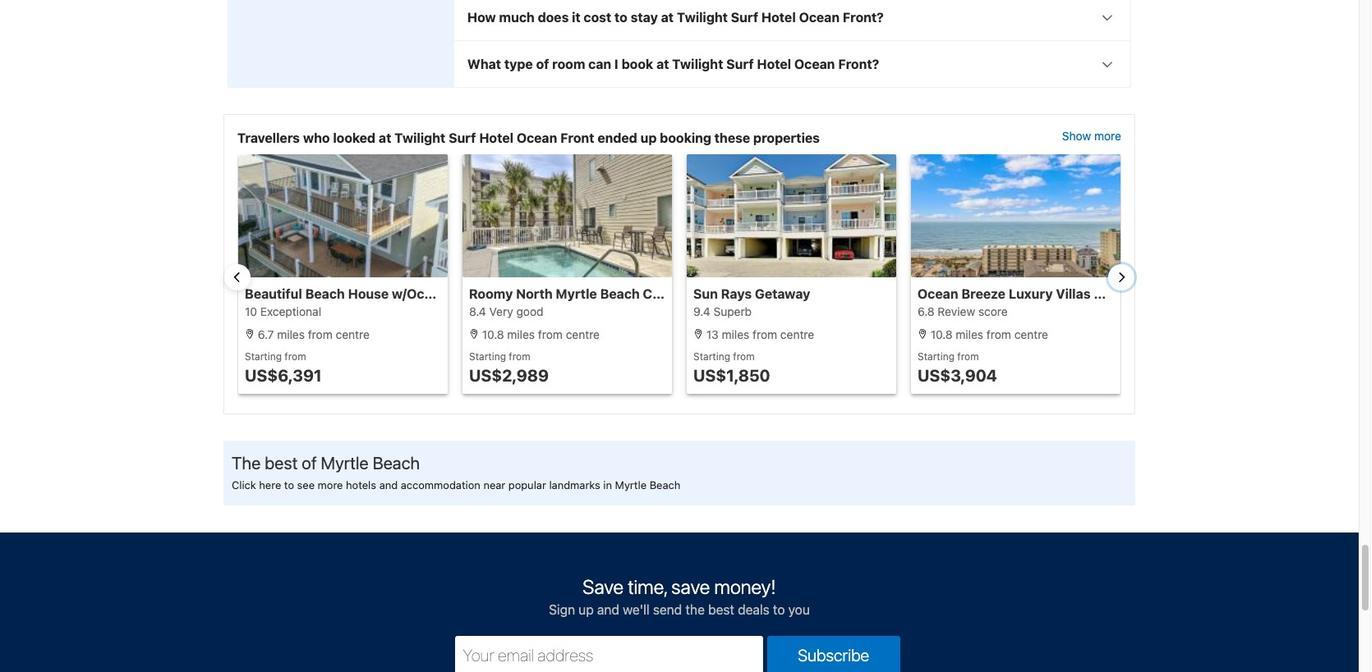 Task type: locate. For each thing, give the bounding box(es) containing it.
book
[[622, 57, 653, 72]]

surf down "what"
[[449, 131, 476, 146]]

starting inside starting from us$6,391
[[245, 351, 282, 363]]

10.8 down 6.8 review
[[931, 328, 953, 342]]

of for room
[[536, 57, 549, 72]]

stay
[[631, 10, 658, 25]]

roomy north myrtle beach condo, walk to beach 8.4 very good
[[469, 287, 781, 319]]

0 vertical spatial and
[[379, 479, 398, 492]]

0 horizontal spatial more
[[318, 479, 343, 492]]

0 vertical spatial of
[[536, 57, 549, 72]]

2 vertical spatial at
[[379, 131, 391, 146]]

miles down 10 exceptional
[[277, 328, 305, 342]]

miles for us$2,989
[[507, 328, 535, 342]]

10.8 miles from centre down score
[[928, 328, 1048, 342]]

miles
[[277, 328, 305, 342], [507, 328, 535, 342], [722, 328, 750, 342], [956, 328, 984, 342]]

to up "9.4 superb"
[[726, 287, 739, 302]]

surf up the what type of room can i book at twilight surf hotel ocean front? dropdown button
[[731, 10, 758, 25]]

ocean up 8.4 very
[[489, 287, 530, 302]]

2 vertical spatial twilight
[[394, 131, 445, 146]]

of inside dropdown button
[[536, 57, 549, 72]]

at right book
[[656, 57, 669, 72]]

from
[[308, 328, 333, 342], [538, 328, 563, 342], [753, 328, 777, 342], [987, 328, 1011, 342], [285, 351, 306, 363], [509, 351, 530, 363], [733, 351, 755, 363], [957, 351, 979, 363]]

up right 'ended'
[[641, 131, 657, 146]]

13
[[706, 328, 719, 342]]

front?
[[843, 10, 884, 25], [838, 57, 879, 72]]

0 horizontal spatial of
[[302, 454, 317, 473]]

2 miles from the left
[[507, 328, 535, 342]]

10.8 miles from centre
[[479, 328, 600, 342], [928, 328, 1048, 342]]

1 horizontal spatial of
[[536, 57, 549, 72]]

myrtle
[[556, 287, 597, 302], [321, 454, 369, 473], [615, 479, 647, 492]]

to left you
[[773, 603, 785, 618]]

of inside the best of myrtle beach click here to see more hotels and accommodation near popular landmarks in myrtle beach
[[302, 454, 317, 473]]

from inside starting from us$3,904
[[957, 351, 979, 363]]

sun
[[693, 287, 718, 302]]

myrtle right "in"
[[615, 479, 647, 492]]

1 10.8 miles from centre from the left
[[479, 328, 600, 342]]

0 horizontal spatial 10.8
[[482, 328, 504, 342]]

starting down 13
[[693, 351, 730, 363]]

0 vertical spatial at
[[661, 10, 674, 25]]

miles right 13
[[722, 328, 750, 342]]

8.4 very
[[469, 305, 513, 319]]

to left see at the bottom left
[[284, 479, 294, 492]]

0 horizontal spatial 10.8 miles from centre
[[479, 328, 600, 342]]

hotel inside how much does it cost to stay at twilight surf hotel ocean front? dropdown button
[[762, 10, 796, 25]]

2 vertical spatial hotel
[[479, 131, 514, 146]]

and down "save"
[[597, 603, 619, 618]]

centre
[[336, 328, 370, 342], [566, 328, 600, 342], [780, 328, 814, 342], [1014, 328, 1048, 342]]

here
[[259, 479, 281, 492]]

starting inside starting from us$2,989
[[469, 351, 506, 363]]

10.8 miles from centre for us$3,904
[[928, 328, 1048, 342]]

2 starting from the left
[[469, 351, 506, 363]]

more
[[1094, 129, 1121, 143], [318, 479, 343, 492]]

3 miles from the left
[[722, 328, 750, 342]]

hotel inside the what type of room can i book at twilight surf hotel ocean front? dropdown button
[[757, 57, 791, 72]]

front? for what type of room can i book at twilight surf hotel ocean front?
[[838, 57, 879, 72]]

4 miles from the left
[[956, 328, 984, 342]]

surf down how much does it cost to stay at twilight surf hotel ocean front? dropdown button
[[726, 57, 754, 72]]

at right looked
[[379, 131, 391, 146]]

twilight inside how much does it cost to stay at twilight surf hotel ocean front? dropdown button
[[677, 10, 728, 25]]

1 starting from the left
[[245, 351, 282, 363]]

you
[[788, 603, 810, 618]]

best
[[265, 454, 298, 473], [708, 603, 734, 618]]

see
[[297, 479, 315, 492]]

starting for us$6,391
[[245, 351, 282, 363]]

from inside starting from us$6,391
[[285, 351, 306, 363]]

front? inside how much does it cost to stay at twilight surf hotel ocean front? dropdown button
[[843, 10, 884, 25]]

in
[[603, 479, 612, 492]]

1 vertical spatial surf
[[726, 57, 754, 72]]

centre for us$2,989
[[566, 328, 600, 342]]

2 centre from the left
[[566, 328, 600, 342]]

front
[[560, 131, 594, 146]]

4 starting from the left
[[918, 351, 955, 363]]

0 vertical spatial front?
[[843, 10, 884, 25]]

twilight for stay
[[677, 10, 728, 25]]

6.7 miles from centre
[[255, 328, 370, 342]]

0 vertical spatial twilight
[[677, 10, 728, 25]]

from up us$6,391
[[285, 351, 306, 363]]

hotel up the what type of room can i book at twilight surf hotel ocean front? dropdown button
[[762, 10, 796, 25]]

twilight inside the what type of room can i book at twilight surf hotel ocean front? dropdown button
[[672, 57, 723, 72]]

myrtle up "hotels" on the bottom of page
[[321, 454, 369, 473]]

10.8 miles from centre down good
[[479, 328, 600, 342]]

getaway
[[755, 287, 810, 302]]

1 vertical spatial up
[[579, 603, 594, 618]]

money!
[[714, 576, 776, 599]]

hotel
[[762, 10, 796, 25], [757, 57, 791, 72], [479, 131, 514, 146]]

best up the here
[[265, 454, 298, 473]]

1 vertical spatial front?
[[838, 57, 879, 72]]

can
[[588, 57, 611, 72]]

miles down 6.8 review score
[[956, 328, 984, 342]]

twilight
[[677, 10, 728, 25], [672, 57, 723, 72], [394, 131, 445, 146]]

up right the sign
[[579, 603, 594, 618]]

starting up us$3,904
[[918, 351, 955, 363]]

3 centre from the left
[[780, 328, 814, 342]]

and inside save time, save money! sign up and we'll send the best deals to you
[[597, 603, 619, 618]]

of right type
[[536, 57, 549, 72]]

twilight up what type of room can i book at twilight surf hotel ocean front?
[[677, 10, 728, 25]]

1 horizontal spatial and
[[597, 603, 619, 618]]

1 vertical spatial hotel
[[757, 57, 791, 72]]

1 horizontal spatial myrtle
[[556, 287, 597, 302]]

from up us$2,989
[[509, 351, 530, 363]]

centre for us$1,850
[[780, 328, 814, 342]]

more right see at the bottom left
[[318, 479, 343, 492]]

hotel down "what"
[[479, 131, 514, 146]]

from down 10 exceptional
[[308, 328, 333, 342]]

region
[[224, 155, 1135, 401]]

beautiful
[[245, 287, 302, 302]]

cost
[[584, 10, 611, 25]]

starting
[[245, 351, 282, 363], [469, 351, 506, 363], [693, 351, 730, 363], [918, 351, 955, 363]]

starting inside starting from us$3,904
[[918, 351, 955, 363]]

myrtle inside the roomy north myrtle beach condo, walk to beach 8.4 very good
[[556, 287, 597, 302]]

0 vertical spatial myrtle
[[556, 287, 597, 302]]

the best of myrtle beach click here to see more hotels and accommodation near popular landmarks in myrtle beach
[[232, 454, 681, 492]]

1 horizontal spatial up
[[641, 131, 657, 146]]

to
[[615, 10, 628, 25], [726, 287, 739, 302], [284, 479, 294, 492], [773, 603, 785, 618]]

up
[[641, 131, 657, 146], [579, 603, 594, 618]]

beach up 6.7 miles from centre
[[305, 287, 345, 302]]

best right the
[[708, 603, 734, 618]]

1 vertical spatial at
[[656, 57, 669, 72]]

3 starting from the left
[[693, 351, 730, 363]]

and inside the best of myrtle beach click here to see more hotels and accommodation near popular landmarks in myrtle beach
[[379, 479, 398, 492]]

from up us$3,904
[[957, 351, 979, 363]]

beach
[[305, 287, 345, 302], [600, 287, 640, 302], [742, 287, 781, 302], [373, 454, 420, 473], [650, 479, 681, 492]]

ocean up the what type of room can i book at twilight surf hotel ocean front? dropdown button
[[799, 10, 840, 25]]

hotel down how much does it cost to stay at twilight surf hotel ocean front? dropdown button
[[757, 57, 791, 72]]

1 horizontal spatial best
[[708, 603, 734, 618]]

13 miles from centre
[[703, 328, 814, 342]]

what
[[467, 57, 501, 72]]

how much does it cost to stay at twilight surf hotel ocean front?
[[467, 10, 884, 25]]

1 centre from the left
[[336, 328, 370, 342]]

front? for how much does it cost to stay at twilight surf hotel ocean front?
[[843, 10, 884, 25]]

surf for stay
[[731, 10, 758, 25]]

1 miles from the left
[[277, 328, 305, 342]]

starting for us$3,904
[[918, 351, 955, 363]]

1 vertical spatial myrtle
[[321, 454, 369, 473]]

2 horizontal spatial myrtle
[[615, 479, 647, 492]]

best inside the best of myrtle beach click here to see more hotels and accommodation near popular landmarks in myrtle beach
[[265, 454, 298, 473]]

of up see at the bottom left
[[302, 454, 317, 473]]

up inside save time, save money! sign up and we'll send the best deals to you
[[579, 603, 594, 618]]

0 horizontal spatial and
[[379, 479, 398, 492]]

save
[[671, 576, 710, 599]]

1 horizontal spatial 10.8 miles from centre
[[928, 328, 1048, 342]]

surf
[[731, 10, 758, 25], [726, 57, 754, 72], [449, 131, 476, 146]]

to inside dropdown button
[[615, 10, 628, 25]]

room
[[552, 57, 585, 72]]

subscribe button
[[767, 637, 900, 673]]

click
[[232, 479, 256, 492]]

from up us$1,850
[[733, 351, 755, 363]]

0 vertical spatial hotel
[[762, 10, 796, 25]]

0 vertical spatial up
[[641, 131, 657, 146]]

miles for us$6,391
[[277, 328, 305, 342]]

1 10.8 from the left
[[482, 328, 504, 342]]

ocean down how much does it cost to stay at twilight surf hotel ocean front? dropdown button
[[794, 57, 835, 72]]

0 horizontal spatial myrtle
[[321, 454, 369, 473]]

condo,
[[643, 287, 689, 302]]

myrtle right north
[[556, 287, 597, 302]]

6.7
[[258, 328, 274, 342]]

starting inside starting from us$1,850
[[693, 351, 730, 363]]

twilight right looked
[[394, 131, 445, 146]]

0 horizontal spatial best
[[265, 454, 298, 473]]

of
[[536, 57, 549, 72], [302, 454, 317, 473]]

6.8 review score
[[918, 305, 1008, 319]]

2 10.8 miles from centre from the left
[[928, 328, 1048, 342]]

0 vertical spatial best
[[265, 454, 298, 473]]

1 vertical spatial twilight
[[672, 57, 723, 72]]

twilight down how much does it cost to stay at twilight surf hotel ocean front?
[[672, 57, 723, 72]]

accordion control element
[[453, 0, 1131, 88]]

subscribe
[[798, 647, 869, 666]]

10.8
[[482, 328, 504, 342], [931, 328, 953, 342]]

1 vertical spatial and
[[597, 603, 619, 618]]

it
[[572, 10, 581, 25]]

at right stay
[[661, 10, 674, 25]]

4 centre from the left
[[1014, 328, 1048, 342]]

1 vertical spatial of
[[302, 454, 317, 473]]

and right "hotels" on the bottom of page
[[379, 479, 398, 492]]

0 horizontal spatial up
[[579, 603, 594, 618]]

front? inside the what type of room can i book at twilight surf hotel ocean front? dropdown button
[[838, 57, 879, 72]]

house
[[348, 287, 389, 302]]

2 10.8 from the left
[[931, 328, 953, 342]]

ocean left the front
[[517, 131, 557, 146]]

1 horizontal spatial 10.8
[[931, 328, 953, 342]]

miles down good
[[507, 328, 535, 342]]

ocean
[[799, 10, 840, 25], [794, 57, 835, 72], [517, 131, 557, 146], [489, 287, 530, 302]]

and
[[379, 479, 398, 492], [597, 603, 619, 618]]

2 vertical spatial myrtle
[[615, 479, 647, 492]]

1 vertical spatial more
[[318, 479, 343, 492]]

more right the show
[[1094, 129, 1121, 143]]

starting up us$2,989
[[469, 351, 506, 363]]

1 horizontal spatial more
[[1094, 129, 1121, 143]]

starting from us$3,904
[[918, 351, 997, 385]]

us$2,989
[[469, 367, 549, 385]]

to left stay
[[615, 10, 628, 25]]

0 vertical spatial surf
[[731, 10, 758, 25]]

starting for us$1,850
[[693, 351, 730, 363]]

twilight for book
[[672, 57, 723, 72]]

10.8 down 8.4 very
[[482, 328, 504, 342]]

good
[[516, 305, 544, 319]]

starting down 6.7
[[245, 351, 282, 363]]

best inside save time, save money! sign up and we'll send the best deals to you
[[708, 603, 734, 618]]

1 vertical spatial best
[[708, 603, 734, 618]]

centre for us$3,904
[[1014, 328, 1048, 342]]



Task type: vqa. For each thing, say whether or not it's contained in the screenshot.


Task type: describe. For each thing, give the bounding box(es) containing it.
w/ocean
[[392, 287, 447, 302]]

north
[[516, 287, 553, 302]]

score
[[978, 305, 1008, 319]]

sign
[[549, 603, 575, 618]]

send
[[653, 603, 682, 618]]

from down score
[[987, 328, 1011, 342]]

deals
[[738, 603, 770, 618]]

these
[[715, 131, 750, 146]]

2 vertical spatial surf
[[449, 131, 476, 146]]

starting from us$1,850
[[693, 351, 770, 385]]

beach up 13 miles from centre
[[742, 287, 781, 302]]

ended
[[598, 131, 637, 146]]

much
[[499, 10, 535, 25]]

what type of room can i book at twilight surf hotel ocean front? button
[[454, 41, 1130, 87]]

hotel for what type of room can i book at twilight surf hotel ocean front?
[[757, 57, 791, 72]]

popular
[[508, 479, 546, 492]]

properties
[[753, 131, 820, 146]]

us$3,904
[[918, 367, 997, 385]]

sun rays getaway 9.4 superb
[[693, 287, 810, 319]]

view!
[[451, 287, 486, 302]]

hotels
[[346, 479, 376, 492]]

starting from us$6,391
[[245, 351, 322, 385]]

beach right "in"
[[650, 479, 681, 492]]

beach right "sc"
[[600, 287, 640, 302]]

walk
[[692, 287, 723, 302]]

from inside starting from us$2,989
[[509, 351, 530, 363]]

near
[[483, 479, 505, 492]]

type
[[504, 57, 533, 72]]

what type of room can i book at twilight surf hotel ocean front?
[[467, 57, 879, 72]]

booking
[[660, 131, 711, 146]]

6.8 review
[[918, 305, 975, 319]]

surf for book
[[726, 57, 754, 72]]

at for stay
[[661, 10, 674, 25]]

the
[[686, 603, 705, 618]]

Your email address email field
[[455, 637, 763, 673]]

more inside the best of myrtle beach click here to see more hotels and accommodation near popular landmarks in myrtle beach
[[318, 479, 343, 492]]

how
[[467, 10, 496, 25]]

show more
[[1062, 129, 1121, 143]]

lakes
[[533, 287, 570, 302]]

how much does it cost to stay at twilight surf hotel ocean front? button
[[454, 0, 1130, 40]]

rays
[[721, 287, 752, 302]]

travellers
[[237, 131, 300, 146]]

save
[[583, 576, 624, 599]]

ocean inside beautiful beach house w/ocean view! ocean lakes sc 10 exceptional
[[489, 287, 530, 302]]

10.8 for us$2,989
[[482, 328, 504, 342]]

0 vertical spatial more
[[1094, 129, 1121, 143]]

starting from us$2,989
[[469, 351, 549, 385]]

who
[[303, 131, 330, 146]]

looked
[[333, 131, 376, 146]]

time,
[[628, 576, 667, 599]]

accommodation
[[401, 479, 480, 492]]

centre for us$6,391
[[336, 328, 370, 342]]

to inside the roomy north myrtle beach condo, walk to beach 8.4 very good
[[726, 287, 739, 302]]

region containing us$6,391
[[224, 155, 1135, 401]]

the
[[232, 454, 261, 473]]

beach up "hotels" on the bottom of page
[[373, 454, 420, 473]]

at for book
[[656, 57, 669, 72]]

of for myrtle
[[302, 454, 317, 473]]

we'll
[[623, 603, 650, 618]]

10.8 for us$3,904
[[931, 328, 953, 342]]

hotel for how much does it cost to stay at twilight surf hotel ocean front?
[[762, 10, 796, 25]]

starting for us$2,989
[[469, 351, 506, 363]]

from down sun rays getaway 9.4 superb
[[753, 328, 777, 342]]

travellers who looked at twilight surf hotel ocean front ended up booking these properties
[[237, 131, 820, 146]]

show
[[1062, 129, 1091, 143]]

landmarks
[[549, 479, 600, 492]]

miles for us$3,904
[[956, 328, 984, 342]]

i
[[615, 57, 618, 72]]

from inside starting from us$1,850
[[733, 351, 755, 363]]

sc
[[573, 287, 591, 302]]

10 exceptional
[[245, 305, 321, 319]]

show more link
[[1062, 128, 1121, 148]]

us$6,391
[[245, 367, 322, 385]]

from down good
[[538, 328, 563, 342]]

us$1,850
[[693, 367, 770, 385]]

to inside the best of myrtle beach click here to see more hotels and accommodation near popular landmarks in myrtle beach
[[284, 479, 294, 492]]

miles for us$1,850
[[722, 328, 750, 342]]

does
[[538, 10, 569, 25]]

beautiful beach house w/ocean view! ocean lakes sc 10 exceptional
[[245, 287, 591, 319]]

to inside save time, save money! sign up and we'll send the best deals to you
[[773, 603, 785, 618]]

save time, save money! sign up and we'll send the best deals to you
[[549, 576, 810, 618]]

10.8 miles from centre for us$2,989
[[479, 328, 600, 342]]

roomy
[[469, 287, 513, 302]]

beach inside beautiful beach house w/ocean view! ocean lakes sc 10 exceptional
[[305, 287, 345, 302]]

9.4 superb
[[693, 305, 752, 319]]



